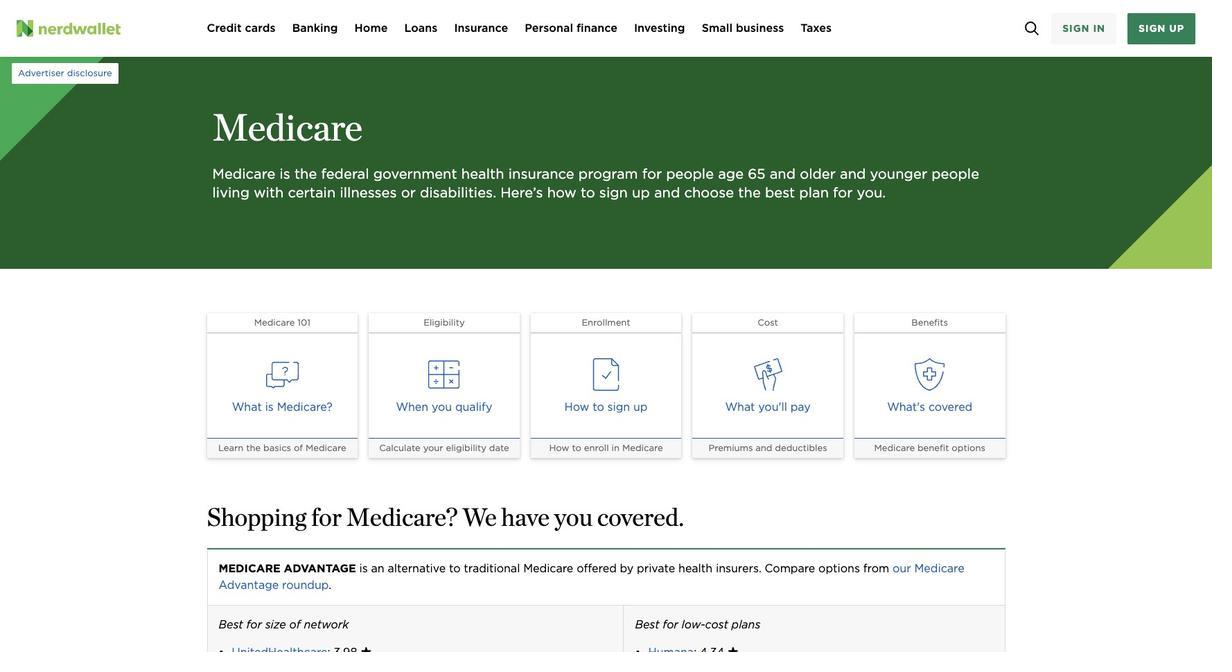 Task type: vqa. For each thing, say whether or not it's contained in the screenshot.
topmost Nerdwallet
no



Task type: describe. For each thing, give the bounding box(es) containing it.
cost
[[706, 619, 729, 632]]

plan
[[800, 184, 829, 201]]

government
[[374, 166, 457, 182]]

medicare left offered
[[524, 562, 574, 576]]

insurance button
[[455, 20, 508, 37]]

compare
[[765, 562, 816, 576]]

advertiser disclosure image
[[12, 58, 118, 89]]

we
[[463, 502, 497, 533]]

date
[[489, 443, 509, 454]]

2 horizontal spatial is
[[360, 562, 368, 576]]

premiums
[[709, 443, 753, 454]]

eligibility
[[446, 443, 487, 454]]

you'll
[[759, 401, 788, 414]]

low-
[[682, 619, 706, 632]]

home button
[[355, 20, 388, 37]]

plans
[[732, 619, 761, 632]]

0 vertical spatial up
[[1170, 23, 1185, 34]]

our medicare advantage roundup
[[219, 562, 968, 592]]

living
[[213, 184, 250, 201]]

medicare up "with"
[[213, 105, 363, 150]]

best for size of network
[[219, 619, 349, 632]]

here's
[[501, 184, 543, 201]]

shopping for medicare? we have you covered.
[[207, 502, 685, 533]]

for for best for size of network
[[246, 619, 262, 632]]

sign in
[[1063, 23, 1106, 34]]

have
[[502, 502, 550, 533]]

your
[[423, 443, 444, 454]]

covered
[[929, 401, 973, 414]]

for left the you.
[[834, 184, 853, 201]]

roundup
[[282, 579, 329, 592]]

small business
[[702, 21, 785, 35]]

offered
[[577, 562, 617, 576]]

and right premiums
[[756, 443, 773, 454]]

certain
[[288, 184, 336, 201]]

what for what you'll pay
[[726, 401, 756, 414]]

and left choose
[[655, 184, 681, 201]]

0 vertical spatial you
[[432, 401, 452, 414]]

an
[[371, 562, 385, 576]]

how to sign up
[[565, 401, 648, 414]]

investing button
[[634, 20, 686, 37]]

medicare inside medicare is the federal government health insurance program for people age 65 and older and younger people living with certain illnesses or disabilities. here's how to sign up and choose the best plan for you.
[[213, 166, 276, 182]]

insurance
[[509, 166, 575, 182]]

disabilities.
[[420, 184, 497, 201]]

2 vertical spatial up
[[634, 401, 648, 414]]

credit cards
[[207, 21, 276, 35]]

enroll
[[584, 443, 609, 454]]

when you qualify
[[396, 401, 493, 414]]

medicare right basics
[[306, 443, 347, 454]]

1 horizontal spatial in
[[1094, 23, 1106, 34]]

credit
[[207, 21, 242, 35]]

what is medicare?
[[232, 401, 333, 414]]

our medicare advantage roundup link
[[219, 562, 968, 592]]

medicare? for is
[[277, 401, 333, 414]]

when
[[396, 401, 429, 414]]

what's covered
[[888, 401, 973, 414]]

banking
[[292, 21, 338, 35]]

1 people from the left
[[667, 166, 714, 182]]

1 horizontal spatial the
[[295, 166, 317, 182]]

sign up
[[1139, 23, 1185, 34]]

best for best for low-cost plans
[[636, 619, 660, 632]]

size
[[265, 619, 286, 632]]

small business button
[[702, 20, 785, 37]]

101
[[298, 318, 311, 328]]

calculate
[[379, 443, 421, 454]]

personal finance
[[525, 21, 618, 35]]

our
[[893, 562, 912, 576]]

65
[[748, 166, 766, 182]]

younger
[[871, 166, 928, 182]]

by
[[620, 562, 634, 576]]

search image
[[1026, 21, 1039, 35]]

alternative
[[388, 562, 446, 576]]

business
[[736, 21, 785, 35]]

medicare benefit options
[[875, 443, 986, 454]]

what's
[[888, 401, 926, 414]]

health inside medicare is the federal government health insurance program for people age 65 and older and younger people living with certain illnesses or disabilities. here's how to sign up and choose the best plan for you.
[[462, 166, 505, 182]]

personal
[[525, 21, 574, 35]]

how for how to enroll in medicare
[[550, 443, 570, 454]]

cost
[[758, 318, 779, 328]]

best for best for size of network
[[219, 619, 243, 632]]

illnesses
[[340, 184, 397, 201]]

what for what is medicare?
[[232, 401, 262, 414]]

loans button
[[405, 20, 438, 37]]

benefits
[[912, 318, 949, 328]]

2 horizontal spatial the
[[739, 184, 761, 201]]

basics
[[264, 443, 291, 454]]

up inside medicare is the federal government health insurance program for people age 65 and older and younger people living with certain illnesses or disabilities. here's how to sign up and choose the best plan for you.
[[633, 184, 650, 201]]

and up best
[[770, 166, 796, 182]]

best
[[766, 184, 796, 201]]

nerdwallet home page image
[[17, 20, 33, 37]]

pay
[[791, 401, 811, 414]]

premiums and deductibles
[[709, 443, 828, 454]]



Task type: locate. For each thing, give the bounding box(es) containing it.
in right enroll
[[612, 443, 620, 454]]

nerdwallet home page link
[[17, 20, 190, 37]]

medicare? up learn the basics of medicare
[[277, 401, 333, 414]]

1 horizontal spatial is
[[280, 166, 290, 182]]

1 horizontal spatial what
[[726, 401, 756, 414]]

0 horizontal spatial options
[[819, 562, 861, 576]]

shopping
[[207, 502, 307, 533]]

how left enroll
[[550, 443, 570, 454]]

age
[[719, 166, 744, 182]]

home
[[355, 21, 388, 35]]

for left 'size'
[[246, 619, 262, 632]]

sign up how to enroll in medicare at the bottom of the page
[[608, 401, 631, 414]]

of right basics
[[294, 443, 303, 454]]

2 people from the left
[[932, 166, 980, 182]]

1 horizontal spatial health
[[679, 562, 713, 576]]

0 vertical spatial is
[[280, 166, 290, 182]]

is for medicare
[[280, 166, 290, 182]]

1 vertical spatial of
[[290, 619, 301, 632]]

you right the have
[[555, 502, 593, 533]]

personal finance button
[[525, 20, 618, 37]]

choose
[[685, 184, 735, 201]]

1 vertical spatial you
[[555, 502, 593, 533]]

0 horizontal spatial is
[[265, 401, 274, 414]]

search element
[[1015, 11, 1049, 45]]

1 vertical spatial sign
[[608, 401, 631, 414]]

loans
[[405, 21, 438, 35]]

1 vertical spatial in
[[612, 443, 620, 454]]

2 vertical spatial is
[[360, 562, 368, 576]]

up
[[1170, 23, 1185, 34], [633, 184, 650, 201], [634, 401, 648, 414]]

for left low-
[[663, 619, 679, 632]]

medicare
[[219, 562, 281, 576]]

medicare
[[213, 105, 363, 150], [213, 166, 276, 182], [254, 318, 295, 328], [306, 443, 347, 454], [623, 443, 663, 454], [875, 443, 915, 454], [524, 562, 574, 576], [915, 562, 965, 576]]

medicare is the federal government health insurance program for people age 65 and older and younger people living with certain illnesses or disabilities. here's how to sign up and choose the best plan for you.
[[213, 166, 980, 201]]

to up enroll
[[593, 401, 605, 414]]

options
[[952, 443, 986, 454], [819, 562, 861, 576]]

best for low-cost plans
[[636, 619, 761, 632]]

0 horizontal spatial in
[[612, 443, 620, 454]]

2 sign from the left
[[1139, 23, 1167, 34]]

of for network
[[290, 619, 301, 632]]

credit cards button
[[207, 20, 276, 37]]

how up enroll
[[565, 401, 590, 414]]

health right 'private'
[[679, 562, 713, 576]]

of for medicare
[[294, 443, 303, 454]]

finance
[[577, 21, 618, 35]]

cards
[[245, 21, 276, 35]]

0 vertical spatial how
[[565, 401, 590, 414]]

you.
[[858, 184, 886, 201]]

medicare? for for
[[346, 502, 458, 533]]

the right learn
[[246, 443, 261, 454]]

you
[[432, 401, 452, 414], [555, 502, 593, 533]]

people
[[667, 166, 714, 182], [932, 166, 980, 182]]

1 horizontal spatial sign
[[1139, 23, 1167, 34]]

0 horizontal spatial medicare?
[[277, 401, 333, 414]]

you right when
[[432, 401, 452, 414]]

is up basics
[[265, 401, 274, 414]]

options left 'from'
[[819, 562, 861, 576]]

sign inside sign in link
[[1063, 23, 1090, 34]]

to left enroll
[[572, 443, 582, 454]]

for for shopping for medicare? we have you covered.
[[311, 502, 342, 533]]

advantage
[[219, 579, 279, 592]]

is up "with"
[[280, 166, 290, 182]]

traditional
[[464, 562, 520, 576]]

calculate your eligibility date
[[379, 443, 509, 454]]

to left traditional
[[449, 562, 461, 576]]

investing
[[634, 21, 686, 35]]

medicare inside our medicare advantage roundup
[[915, 562, 965, 576]]

for right program
[[643, 166, 662, 182]]

medicare? up alternative
[[346, 502, 458, 533]]

sign in link
[[1052, 13, 1117, 44]]

medicare right enroll
[[623, 443, 663, 454]]

network
[[304, 619, 349, 632]]

1 vertical spatial up
[[633, 184, 650, 201]]

federal
[[321, 166, 369, 182]]

0 vertical spatial medicare?
[[277, 401, 333, 414]]

1 horizontal spatial options
[[952, 443, 986, 454]]

small
[[702, 21, 733, 35]]

medicare up living on the left of page
[[213, 166, 276, 182]]

sign
[[600, 184, 628, 201], [608, 401, 631, 414]]

people right younger
[[932, 166, 980, 182]]

advantage
[[284, 562, 356, 576]]

the up certain
[[295, 166, 317, 182]]

sign right sign in
[[1139, 23, 1167, 34]]

1 vertical spatial how
[[550, 443, 570, 454]]

0 horizontal spatial sign
[[1063, 23, 1090, 34]]

is
[[280, 166, 290, 182], [265, 401, 274, 414], [360, 562, 368, 576]]

sign for sign up
[[1139, 23, 1167, 34]]

medicare left 101
[[254, 318, 295, 328]]

for for best for low-cost plans
[[663, 619, 679, 632]]

to right how
[[581, 184, 596, 201]]

1 what from the left
[[232, 401, 262, 414]]

taxes
[[801, 21, 832, 35]]

insurers.
[[716, 562, 762, 576]]

health up the disabilities.
[[462, 166, 505, 182]]

sign inside medicare is the federal government health insurance program for people age 65 and older and younger people living with certain illnesses or disabilities. here's how to sign up and choose the best plan for you.
[[600, 184, 628, 201]]

1 vertical spatial medicare?
[[346, 502, 458, 533]]

1 vertical spatial is
[[265, 401, 274, 414]]

best down "advantage" on the left of the page
[[219, 619, 243, 632]]

eligibility
[[424, 318, 465, 328]]

medicare right our
[[915, 562, 965, 576]]

covered.
[[598, 502, 685, 533]]

sign for sign in
[[1063, 23, 1090, 34]]

1 vertical spatial the
[[739, 184, 761, 201]]

enrollment
[[582, 318, 631, 328]]

0 vertical spatial of
[[294, 443, 303, 454]]

best
[[219, 619, 243, 632], [636, 619, 660, 632]]

medicare?
[[277, 401, 333, 414], [346, 502, 458, 533]]

1 vertical spatial health
[[679, 562, 713, 576]]

learn
[[218, 443, 244, 454]]

of
[[294, 443, 303, 454], [290, 619, 301, 632]]

banking button
[[292, 20, 338, 37]]

and up the you.
[[841, 166, 866, 182]]

learn the basics of medicare
[[218, 443, 347, 454]]

program
[[579, 166, 638, 182]]

2 what from the left
[[726, 401, 756, 414]]

0 horizontal spatial you
[[432, 401, 452, 414]]

medicare left benefit
[[875, 443, 915, 454]]

deductibles
[[776, 443, 828, 454]]

options right benefit
[[952, 443, 986, 454]]

private
[[637, 562, 676, 576]]

2 best from the left
[[636, 619, 660, 632]]

sign right search icon
[[1063, 23, 1090, 34]]

or
[[401, 184, 416, 201]]

0 horizontal spatial health
[[462, 166, 505, 182]]

0 vertical spatial health
[[462, 166, 505, 182]]

is inside medicare is the federal government health insurance program for people age 65 and older and younger people living with certain illnesses or disabilities. here's how to sign up and choose the best plan for you.
[[280, 166, 290, 182]]

people up choose
[[667, 166, 714, 182]]

insurance
[[455, 21, 508, 35]]

1 vertical spatial options
[[819, 562, 861, 576]]

in left sign up
[[1094, 23, 1106, 34]]

0 vertical spatial sign
[[600, 184, 628, 201]]

sign inside sign up link
[[1139, 23, 1167, 34]]

to inside medicare is the federal government health insurance program for people age 65 and older and younger people living with certain illnesses or disabilities. here's how to sign up and choose the best plan for you.
[[581, 184, 596, 201]]

is left 'an'
[[360, 562, 368, 576]]

in
[[1094, 23, 1106, 34], [612, 443, 620, 454]]

0 horizontal spatial people
[[667, 166, 714, 182]]

and
[[770, 166, 796, 182], [841, 166, 866, 182], [655, 184, 681, 201], [756, 443, 773, 454]]

sign down program
[[600, 184, 628, 201]]

what up learn
[[232, 401, 262, 414]]

1 horizontal spatial medicare?
[[346, 502, 458, 533]]

from
[[864, 562, 890, 576]]

0 vertical spatial the
[[295, 166, 317, 182]]

0 horizontal spatial best
[[219, 619, 243, 632]]

taxes button
[[801, 20, 832, 37]]

how
[[548, 184, 577, 201]]

how for how to sign up
[[565, 401, 590, 414]]

what you'll pay
[[726, 401, 811, 414]]

1 horizontal spatial best
[[636, 619, 660, 632]]

2 vertical spatial the
[[246, 443, 261, 454]]

1 sign from the left
[[1063, 23, 1090, 34]]

0 vertical spatial in
[[1094, 23, 1106, 34]]

1 best from the left
[[219, 619, 243, 632]]

0 horizontal spatial the
[[246, 443, 261, 454]]

with
[[254, 184, 284, 201]]

how to enroll in medicare
[[550, 443, 663, 454]]

0 horizontal spatial what
[[232, 401, 262, 414]]

0 vertical spatial options
[[952, 443, 986, 454]]

1 horizontal spatial people
[[932, 166, 980, 182]]

medicare advantage is an alternative to traditional medicare offered by private health insurers. compare options from
[[219, 562, 893, 576]]

of right 'size'
[[290, 619, 301, 632]]

best left low-
[[636, 619, 660, 632]]

what left you'll
[[726, 401, 756, 414]]

1 horizontal spatial you
[[555, 502, 593, 533]]

benefit
[[918, 443, 950, 454]]

health
[[462, 166, 505, 182], [679, 562, 713, 576]]

medicare 101
[[254, 318, 311, 328]]

for up advantage on the bottom
[[311, 502, 342, 533]]

is for what
[[265, 401, 274, 414]]

the down 65
[[739, 184, 761, 201]]

what
[[232, 401, 262, 414], [726, 401, 756, 414]]

for
[[643, 166, 662, 182], [834, 184, 853, 201], [311, 502, 342, 533], [246, 619, 262, 632], [663, 619, 679, 632]]

sign up link
[[1128, 13, 1196, 44]]



